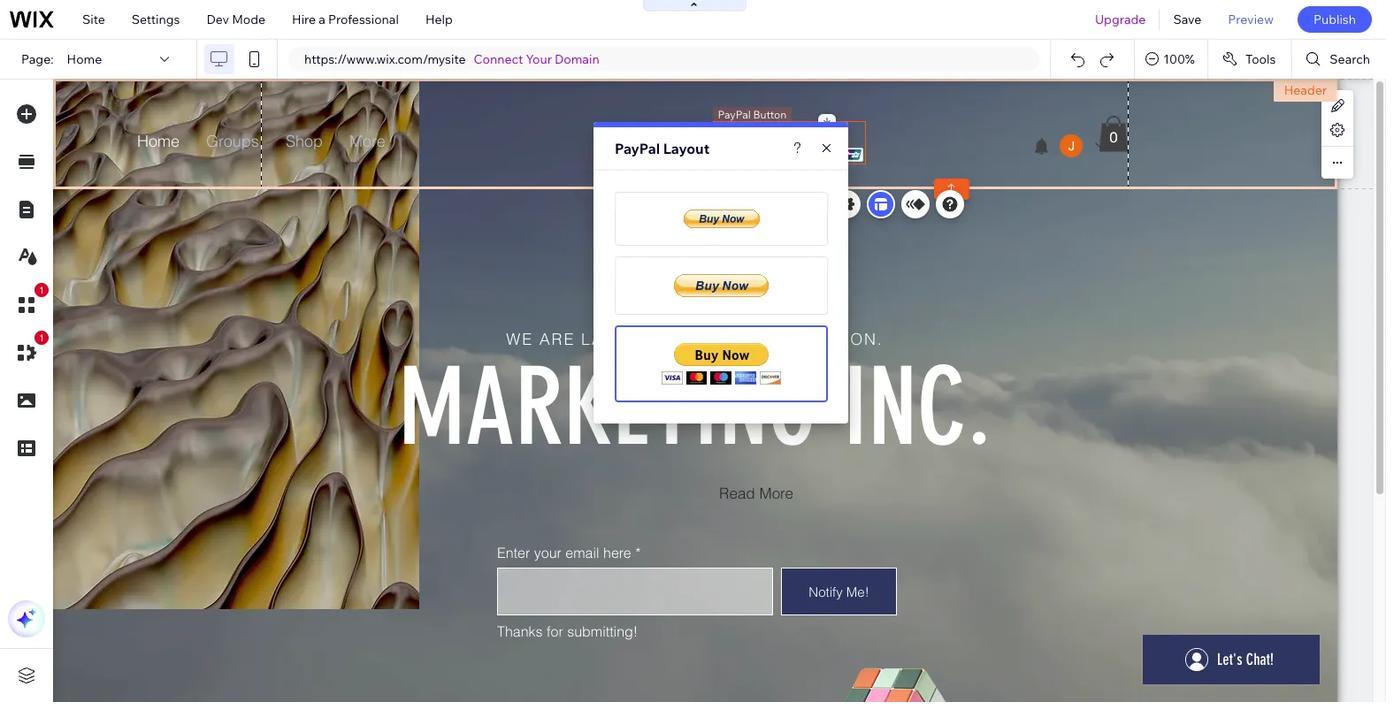 Task type: vqa. For each thing, say whether or not it's contained in the screenshot.
Design
no



Task type: describe. For each thing, give the bounding box(es) containing it.
add
[[725, 196, 749, 212]]

layout
[[663, 140, 710, 158]]

upgrade
[[1095, 12, 1146, 27]]

professional
[[328, 12, 399, 27]]

home
[[67, 51, 102, 67]]

1 1 button from the top
[[8, 283, 49, 324]]

publish button
[[1298, 6, 1372, 33]]

preview button
[[1215, 0, 1287, 39]]

mode
[[232, 12, 266, 27]]

settings
[[132, 12, 180, 27]]

save
[[1174, 12, 1202, 27]]

0 horizontal spatial paypal
[[615, 140, 660, 158]]

100%
[[1164, 51, 1195, 67]]

2 1 button from the top
[[8, 331, 49, 372]]

paypal layout
[[615, 140, 710, 158]]

domain
[[555, 51, 600, 67]]

1 horizontal spatial paypal
[[752, 196, 790, 212]]

connect
[[474, 51, 523, 67]]

https://www.wix.com/mysite connect your domain
[[304, 51, 600, 67]]

save button
[[1160, 0, 1215, 39]]

1 for 2nd 1 button from the bottom of the page
[[39, 285, 44, 296]]

publish
[[1314, 12, 1357, 27]]



Task type: locate. For each thing, give the bounding box(es) containing it.
tools button
[[1209, 40, 1292, 79]]

2 1 from the top
[[39, 333, 44, 343]]

1 vertical spatial paypal
[[752, 196, 790, 212]]

tools
[[1246, 51, 1276, 67]]

0 vertical spatial 1 button
[[8, 283, 49, 324]]

dev
[[207, 12, 229, 27]]

1 button
[[8, 283, 49, 324], [8, 331, 49, 372]]

dev mode
[[207, 12, 266, 27]]

help
[[426, 12, 453, 27]]

0 vertical spatial 1
[[39, 285, 44, 296]]

1 for 1st 1 button from the bottom of the page
[[39, 333, 44, 343]]

0 vertical spatial paypal
[[615, 140, 660, 158]]

hire a professional
[[292, 12, 399, 27]]

100% button
[[1136, 40, 1208, 79]]

1 vertical spatial 1
[[39, 333, 44, 343]]

https://www.wix.com/mysite
[[304, 51, 466, 67]]

a
[[319, 12, 326, 27]]

search button
[[1293, 40, 1387, 79]]

1
[[39, 285, 44, 296], [39, 333, 44, 343]]

add paypal info
[[725, 196, 815, 212]]

paypal left info
[[752, 196, 790, 212]]

your
[[526, 51, 552, 67]]

info
[[793, 196, 815, 212]]

paypal left layout
[[615, 140, 660, 158]]

site
[[82, 12, 105, 27]]

hire
[[292, 12, 316, 27]]

1 vertical spatial 1 button
[[8, 331, 49, 372]]

search
[[1330, 51, 1371, 67]]

paypal
[[615, 140, 660, 158], [752, 196, 790, 212]]

preview
[[1229, 12, 1274, 27]]

header
[[1285, 82, 1327, 98], [1285, 82, 1327, 98]]

1 1 from the top
[[39, 285, 44, 296]]



